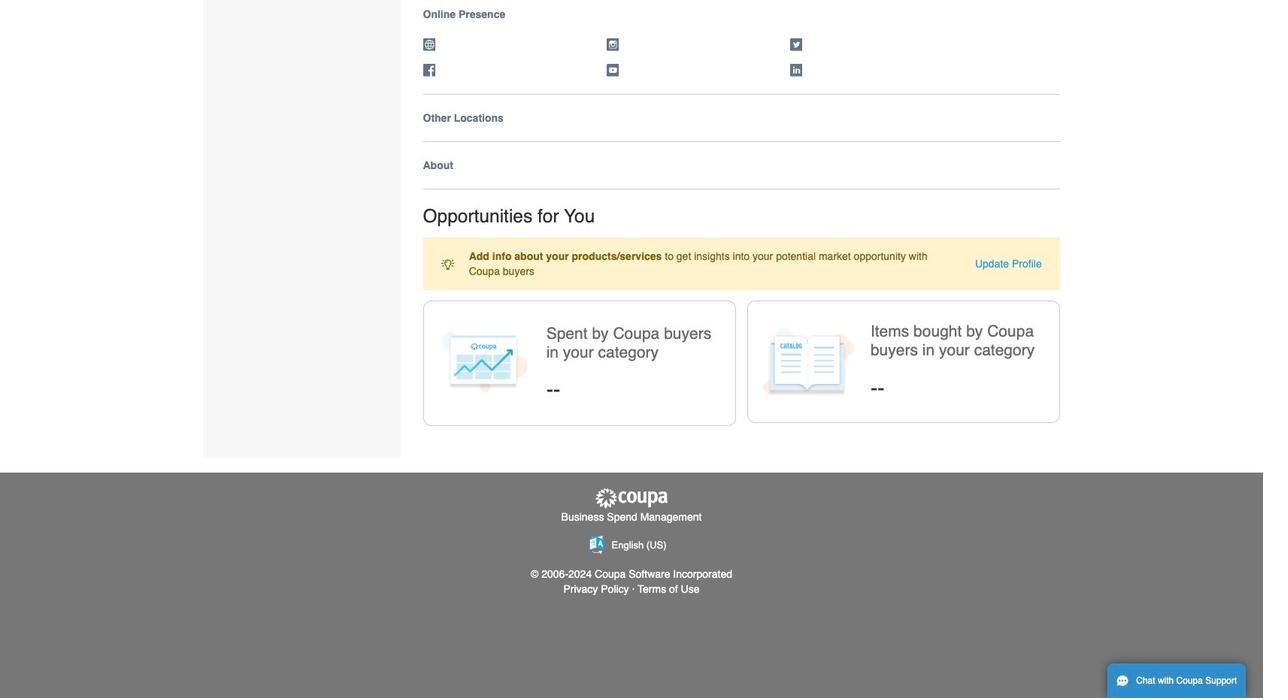 Task type: locate. For each thing, give the bounding box(es) containing it.
alert
[[423, 238, 1061, 290]]

coupa supplier portal image
[[594, 489, 670, 510]]



